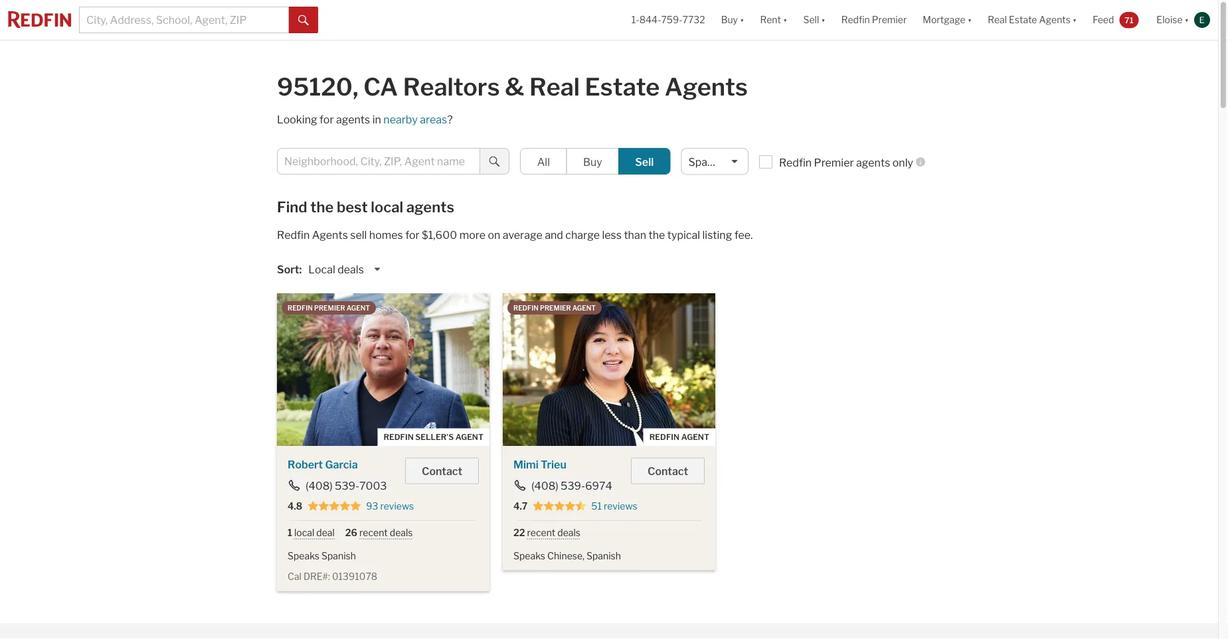 Task type: locate. For each thing, give the bounding box(es) containing it.
0 horizontal spatial reviews
[[380, 501, 414, 513]]

3 ▾ from the left
[[822, 14, 826, 26]]

1 vertical spatial sell
[[635, 156, 654, 168]]

(408) down mimi trieu link
[[532, 480, 559, 493]]

real right the &
[[530, 72, 580, 102]]

1 vertical spatial premier
[[814, 156, 854, 169]]

1 horizontal spatial premier
[[540, 305, 571, 313]]

redfin premier agent for garcia
[[288, 305, 370, 313]]

redfin for redfin premier
[[842, 14, 870, 26]]

redfin
[[842, 14, 870, 26], [779, 156, 812, 169], [277, 229, 310, 242]]

redfin for redfin agents sell homes for $1,600 more on average and charge less than the typical listing fee.
[[277, 229, 310, 242]]

0 horizontal spatial agents
[[336, 113, 370, 126]]

1 horizontal spatial premier
[[872, 14, 907, 26]]

redfin premier agent
[[288, 305, 370, 313], [514, 305, 596, 313]]

95120,
[[277, 72, 359, 102]]

2 contact from the left
[[648, 466, 688, 478]]

premier for redfin premier agents only
[[814, 156, 854, 169]]

6 ▾ from the left
[[1185, 14, 1190, 26]]

0 horizontal spatial submit search image
[[298, 15, 309, 26]]

agents up '$1,600'
[[407, 198, 455, 216]]

contact down seller's
[[422, 466, 463, 478]]

1 horizontal spatial local
[[371, 198, 404, 216]]

agents left only
[[857, 156, 891, 169]]

mortgage ▾
[[923, 14, 972, 26]]

(408)
[[306, 480, 333, 493], [532, 480, 559, 493]]

1 vertical spatial local
[[294, 528, 315, 539]]

2 vertical spatial agents
[[312, 229, 348, 242]]

redfin agents sell homes for $1,600 more on average and charge less than the typical listing fee.
[[277, 229, 753, 242]]

(408) 539-7003
[[306, 480, 387, 493]]

▾ inside dropdown button
[[1073, 14, 1077, 26]]

ca
[[364, 72, 398, 102]]

1 (408) from the left
[[306, 480, 333, 493]]

26 recent deals
[[345, 528, 413, 539]]

robert
[[288, 459, 323, 472]]

71
[[1125, 15, 1134, 25]]

0 vertical spatial local
[[371, 198, 404, 216]]

1 horizontal spatial speaks
[[514, 551, 546, 562]]

photo of robert garcia image
[[277, 294, 490, 447]]

4 ▾ from the left
[[968, 14, 972, 26]]

spanish up cal dre#: 01391078
[[322, 551, 356, 562]]

2 contact button from the left
[[631, 458, 705, 485]]

deals right local
[[338, 263, 364, 276]]

All radio
[[520, 148, 567, 175]]

0 horizontal spatial the
[[310, 198, 334, 216]]

0 horizontal spatial speaks
[[288, 551, 320, 562]]

2 (408) from the left
[[532, 480, 559, 493]]

Neighborhood, City, ZIP, Agent name search field
[[277, 148, 481, 175]]

1 vertical spatial the
[[649, 229, 665, 242]]

agents
[[1040, 14, 1071, 26], [665, 72, 748, 102], [312, 229, 348, 242]]

contact button down redfin agent
[[631, 458, 705, 485]]

premier for garcia
[[314, 305, 345, 313]]

sell right buy option
[[635, 156, 654, 168]]

redfin inside button
[[842, 14, 870, 26]]

reviews for 7003
[[380, 501, 414, 513]]

0 horizontal spatial redfin premier agent
[[288, 305, 370, 313]]

1 horizontal spatial deals
[[390, 528, 413, 539]]

(408) down robert garcia
[[306, 480, 333, 493]]

0 horizontal spatial redfin
[[277, 229, 310, 242]]

539-
[[335, 480, 360, 493], [561, 480, 585, 493]]

buy ▾ button
[[714, 0, 753, 40]]

2 vertical spatial redfin
[[277, 229, 310, 242]]

sell for sell ▾
[[804, 14, 820, 26]]

buy right all radio
[[583, 156, 603, 168]]

2 ▾ from the left
[[783, 14, 788, 26]]

&
[[505, 72, 525, 102]]

recent right 22
[[527, 528, 556, 539]]

1 vertical spatial redfin
[[779, 156, 812, 169]]

contact
[[422, 466, 463, 478], [648, 466, 688, 478]]

agent
[[347, 305, 370, 313], [573, 305, 596, 313], [456, 433, 484, 443], [682, 433, 710, 443]]

spanish right the chinese,
[[587, 551, 621, 562]]

1 reviews from the left
[[380, 501, 414, 513]]

▾ left feed
[[1073, 14, 1077, 26]]

buy inside dropdown button
[[721, 14, 738, 26]]

eloise ▾
[[1157, 14, 1190, 26]]

contact down redfin agent
[[648, 466, 688, 478]]

95120, ca realtors & real estate agents
[[277, 72, 748, 102]]

0 vertical spatial premier
[[872, 14, 907, 26]]

0 horizontal spatial agents
[[312, 229, 348, 242]]

1 horizontal spatial real
[[988, 14, 1007, 26]]

▾ right rent
[[783, 14, 788, 26]]

1 horizontal spatial buy
[[721, 14, 738, 26]]

sell for sell
[[635, 156, 654, 168]]

speaks
[[288, 551, 320, 562], [514, 551, 546, 562]]

0 horizontal spatial sell
[[635, 156, 654, 168]]

$1,600
[[422, 229, 457, 242]]

local right 1
[[294, 528, 315, 539]]

homes
[[369, 229, 403, 242]]

0 vertical spatial agents
[[336, 113, 370, 126]]

2 recent from the left
[[527, 528, 556, 539]]

local
[[371, 198, 404, 216], [294, 528, 315, 539]]

0 horizontal spatial (408)
[[306, 480, 333, 493]]

mortgage ▾ button
[[923, 0, 972, 40]]

sort:
[[277, 263, 302, 276]]

sell inside sell radio
[[635, 156, 654, 168]]

buy right 7732
[[721, 14, 738, 26]]

1 recent from the left
[[360, 528, 388, 539]]

contact button for (408) 539-7003
[[405, 458, 479, 485]]

option group
[[520, 148, 671, 175]]

0 horizontal spatial contact
[[422, 466, 463, 478]]

0 vertical spatial real
[[988, 14, 1007, 26]]

0 vertical spatial agents
[[1040, 14, 1071, 26]]

for right looking
[[320, 113, 334, 126]]

1 horizontal spatial estate
[[1009, 14, 1038, 26]]

for right homes
[[406, 229, 420, 242]]

0 horizontal spatial recent
[[360, 528, 388, 539]]

trieu
[[541, 459, 567, 472]]

1 redfin premier agent from the left
[[288, 305, 370, 313]]

▾ for mortgage ▾
[[968, 14, 972, 26]]

5 ▾ from the left
[[1073, 14, 1077, 26]]

1 contact from the left
[[422, 466, 463, 478]]

0 horizontal spatial buy
[[583, 156, 603, 168]]

Buy radio
[[567, 148, 619, 175]]

0 vertical spatial the
[[310, 198, 334, 216]]

real estate agents ▾ link
[[988, 0, 1077, 40]]

(408) 539-7003 button
[[288, 480, 388, 493]]

speaks up cal at the bottom left
[[288, 551, 320, 562]]

contact for (408) 539-6974
[[648, 466, 688, 478]]

looking
[[277, 113, 317, 126]]

1 horizontal spatial reviews
[[604, 501, 638, 513]]

premier
[[314, 305, 345, 313], [540, 305, 571, 313]]

2 horizontal spatial redfin
[[842, 14, 870, 26]]

submit search image
[[298, 15, 309, 26], [490, 157, 500, 167]]

real right mortgage ▾
[[988, 14, 1007, 26]]

0 horizontal spatial for
[[320, 113, 334, 126]]

sell right rent ▾
[[804, 14, 820, 26]]

speaks down 22
[[514, 551, 546, 562]]

0 horizontal spatial 539-
[[335, 480, 360, 493]]

reviews right 93
[[380, 501, 414, 513]]

realtors
[[403, 72, 500, 102]]

listing
[[703, 229, 733, 242]]

1 horizontal spatial recent
[[527, 528, 556, 539]]

rent ▾ button
[[761, 0, 788, 40]]

0 horizontal spatial contact button
[[405, 458, 479, 485]]

sell
[[804, 14, 820, 26], [635, 156, 654, 168]]

1 vertical spatial agents
[[665, 72, 748, 102]]

the right "find"
[[310, 198, 334, 216]]

1 vertical spatial submit search image
[[490, 157, 500, 167]]

contact button
[[405, 458, 479, 485], [631, 458, 705, 485]]

all
[[537, 156, 550, 168]]

1 speaks from the left
[[288, 551, 320, 562]]

1 vertical spatial buy
[[583, 156, 603, 168]]

22
[[514, 528, 525, 539]]

1 horizontal spatial redfin premier agent
[[514, 305, 596, 313]]

reviews
[[380, 501, 414, 513], [604, 501, 638, 513]]

▾ right rent ▾
[[822, 14, 826, 26]]

0 horizontal spatial deals
[[338, 263, 364, 276]]

sell ▾
[[804, 14, 826, 26]]

2 reviews from the left
[[604, 501, 638, 513]]

0 vertical spatial estate
[[1009, 14, 1038, 26]]

deals up the speaks chinese, spanish
[[558, 528, 581, 539]]

2 speaks from the left
[[514, 551, 546, 562]]

93 reviews
[[366, 501, 414, 513]]

▾
[[740, 14, 745, 26], [783, 14, 788, 26], [822, 14, 826, 26], [968, 14, 972, 26], [1073, 14, 1077, 26], [1185, 14, 1190, 26]]

2 horizontal spatial agents
[[857, 156, 891, 169]]

▾ right the mortgage on the top right
[[968, 14, 972, 26]]

1 local deal
[[288, 528, 335, 539]]

deals
[[338, 263, 364, 276], [390, 528, 413, 539], [558, 528, 581, 539]]

agents for premier
[[857, 156, 891, 169]]

sell inside sell ▾ dropdown button
[[804, 14, 820, 26]]

51
[[592, 501, 602, 513]]

user photo image
[[1195, 12, 1211, 28]]

4.7
[[514, 501, 528, 513]]

539- up rating 4.7 out of 5 element
[[561, 480, 585, 493]]

redfin
[[288, 305, 313, 313], [514, 305, 539, 313], [384, 433, 414, 443], [650, 433, 680, 443]]

1 539- from the left
[[335, 480, 360, 493]]

1 vertical spatial agents
[[857, 156, 891, 169]]

▾ left user photo
[[1185, 14, 1190, 26]]

1 premier from the left
[[314, 305, 345, 313]]

deals for 26
[[390, 528, 413, 539]]

1 vertical spatial real
[[530, 72, 580, 102]]

1 horizontal spatial redfin
[[779, 156, 812, 169]]

2 horizontal spatial agents
[[1040, 14, 1071, 26]]

1 vertical spatial estate
[[585, 72, 660, 102]]

2 horizontal spatial deals
[[558, 528, 581, 539]]

robert garcia link
[[288, 459, 358, 472]]

local up homes
[[371, 198, 404, 216]]

deals for 22
[[558, 528, 581, 539]]

reviews right 51
[[604, 501, 638, 513]]

deals down 93 reviews
[[390, 528, 413, 539]]

spanish right sell radio
[[689, 156, 728, 168]]

mimi trieu link
[[514, 459, 567, 472]]

2 539- from the left
[[561, 480, 585, 493]]

2 premier from the left
[[540, 305, 571, 313]]

cal dre#: 01391078
[[288, 572, 378, 583]]

contact button down seller's
[[405, 458, 479, 485]]

fee.
[[735, 229, 753, 242]]

1 contact button from the left
[[405, 458, 479, 485]]

1 horizontal spatial (408)
[[532, 480, 559, 493]]

0 vertical spatial redfin
[[842, 14, 870, 26]]

photo of mimi trieu image
[[503, 294, 716, 447]]

2 horizontal spatial spanish
[[689, 156, 728, 168]]

1-844-759-7732 link
[[632, 14, 706, 26]]

1 horizontal spatial contact button
[[631, 458, 705, 485]]

estate
[[1009, 14, 1038, 26], [585, 72, 660, 102]]

in
[[373, 113, 381, 126]]

844-
[[640, 14, 662, 26]]

1 horizontal spatial 539-
[[561, 480, 585, 493]]

2 vertical spatial agents
[[407, 198, 455, 216]]

0 vertical spatial buy
[[721, 14, 738, 26]]

▾ left rent
[[740, 14, 745, 26]]

0 horizontal spatial premier
[[314, 305, 345, 313]]

(408) 539-6974 button
[[514, 480, 613, 493]]

contact for (408) 539-7003
[[422, 466, 463, 478]]

2 redfin premier agent from the left
[[514, 305, 596, 313]]

the
[[310, 198, 334, 216], [649, 229, 665, 242]]

agents left in
[[336, 113, 370, 126]]

1 horizontal spatial contact
[[648, 466, 688, 478]]

buy inside option
[[583, 156, 603, 168]]

0 horizontal spatial estate
[[585, 72, 660, 102]]

for
[[320, 113, 334, 126], [406, 229, 420, 242]]

buy for buy ▾
[[721, 14, 738, 26]]

recent right 26 on the left bottom
[[360, 528, 388, 539]]

1 horizontal spatial sell
[[804, 14, 820, 26]]

the right than
[[649, 229, 665, 242]]

premier inside redfin premier button
[[872, 14, 907, 26]]

feed
[[1093, 14, 1115, 26]]

0 horizontal spatial local
[[294, 528, 315, 539]]

539- down garcia
[[335, 480, 360, 493]]

1 horizontal spatial the
[[649, 229, 665, 242]]

1 horizontal spatial agents
[[407, 198, 455, 216]]

1 vertical spatial for
[[406, 229, 420, 242]]

0 vertical spatial sell
[[804, 14, 820, 26]]

▾ for eloise ▾
[[1185, 14, 1190, 26]]

0 horizontal spatial premier
[[814, 156, 854, 169]]

1 horizontal spatial for
[[406, 229, 420, 242]]

1 ▾ from the left
[[740, 14, 745, 26]]

spanish
[[689, 156, 728, 168], [322, 551, 356, 562], [587, 551, 621, 562]]

rent ▾
[[761, 14, 788, 26]]

agents for for
[[336, 113, 370, 126]]



Task type: describe. For each thing, give the bounding box(es) containing it.
looking for agents in nearby areas ?
[[277, 113, 453, 126]]

1 horizontal spatial submit search image
[[490, 157, 500, 167]]

sell
[[350, 229, 367, 242]]

deal
[[317, 528, 335, 539]]

26
[[345, 528, 358, 539]]

0 vertical spatial for
[[320, 113, 334, 126]]

?
[[447, 113, 453, 126]]

charge
[[566, 229, 600, 242]]

buy for buy
[[583, 156, 603, 168]]

find
[[277, 198, 307, 216]]

▾ for buy ▾
[[740, 14, 745, 26]]

rating 4.8 out of 5 element
[[308, 501, 361, 513]]

local
[[309, 263, 335, 276]]

nearby
[[384, 113, 418, 126]]

redfin seller's agent
[[384, 433, 484, 443]]

redfin premier agent for trieu
[[514, 305, 596, 313]]

01391078
[[332, 572, 378, 583]]

real estate agents ▾
[[988, 14, 1077, 26]]

mortgage ▾ button
[[915, 0, 980, 40]]

mortgage
[[923, 14, 966, 26]]

recent for 26
[[360, 528, 388, 539]]

on
[[488, 229, 501, 242]]

▾ for sell ▾
[[822, 14, 826, 26]]

mimi trieu
[[514, 459, 567, 472]]

7003
[[360, 480, 387, 493]]

premier for trieu
[[540, 305, 571, 313]]

51 reviews
[[592, 501, 638, 513]]

sell ▾ button
[[796, 0, 834, 40]]

rating 4.7 out of 5 element
[[533, 501, 586, 513]]

option group containing all
[[520, 148, 671, 175]]

areas
[[420, 113, 447, 126]]

local deals
[[309, 263, 364, 276]]

redfin premier agents only
[[779, 156, 914, 169]]

(408) for (408) 539-7003
[[306, 480, 333, 493]]

average
[[503, 229, 543, 242]]

rent ▾ button
[[753, 0, 796, 40]]

premier for redfin premier
[[872, 14, 907, 26]]

garcia
[[325, 459, 358, 472]]

22 recent deals
[[514, 528, 581, 539]]

539- for 6974
[[561, 480, 585, 493]]

0 vertical spatial submit search image
[[298, 15, 309, 26]]

buy ▾
[[721, 14, 745, 26]]

and
[[545, 229, 563, 242]]

redfin agent
[[650, 433, 710, 443]]

buy ▾ button
[[721, 0, 745, 40]]

6974
[[585, 480, 613, 493]]

City, Address, School, Agent, ZIP search field
[[79, 7, 289, 33]]

0 horizontal spatial real
[[530, 72, 580, 102]]

1-844-759-7732
[[632, 14, 706, 26]]

0 horizontal spatial spanish
[[322, 551, 356, 562]]

1
[[288, 528, 292, 539]]

(408) for (408) 539-6974
[[532, 480, 559, 493]]

1 horizontal spatial spanish
[[587, 551, 621, 562]]

speaks spanish
[[288, 551, 356, 562]]

redfin premier
[[842, 14, 907, 26]]

(408) 539-6974
[[532, 480, 613, 493]]

real inside dropdown button
[[988, 14, 1007, 26]]

sell ▾ button
[[804, 0, 826, 40]]

eloise
[[1157, 14, 1183, 26]]

539- for 7003
[[335, 480, 360, 493]]

seller's
[[416, 433, 454, 443]]

93
[[366, 501, 378, 513]]

speaks for (408) 539-7003
[[288, 551, 320, 562]]

best
[[337, 198, 368, 216]]

▾ for rent ▾
[[783, 14, 788, 26]]

reviews for 6974
[[604, 501, 638, 513]]

real estate agents ▾ button
[[980, 0, 1085, 40]]

only
[[893, 156, 914, 169]]

typical
[[668, 229, 700, 242]]

1-
[[632, 14, 640, 26]]

4.8
[[288, 501, 303, 513]]

mimi
[[514, 459, 539, 472]]

dre#:
[[304, 572, 330, 583]]

759-
[[662, 14, 683, 26]]

less
[[602, 229, 622, 242]]

redfin for redfin premier agents only
[[779, 156, 812, 169]]

redfin premier button
[[834, 0, 915, 40]]

estate inside dropdown button
[[1009, 14, 1038, 26]]

contact button for (408) 539-6974
[[631, 458, 705, 485]]

cal
[[288, 572, 302, 583]]

agents inside dropdown button
[[1040, 14, 1071, 26]]

Sell radio
[[619, 148, 671, 175]]

nearby areas link
[[384, 113, 447, 126]]

chinese,
[[548, 551, 585, 562]]

speaks chinese, spanish
[[514, 551, 621, 562]]

recent for 22
[[527, 528, 556, 539]]

1 horizontal spatial agents
[[665, 72, 748, 102]]

than
[[624, 229, 647, 242]]

rent
[[761, 14, 781, 26]]

more
[[460, 229, 486, 242]]

robert garcia
[[288, 459, 358, 472]]

speaks for (408) 539-6974
[[514, 551, 546, 562]]

find the best local agents
[[277, 198, 455, 216]]



Task type: vqa. For each thing, say whether or not it's contained in the screenshot.
topmost agents
yes



